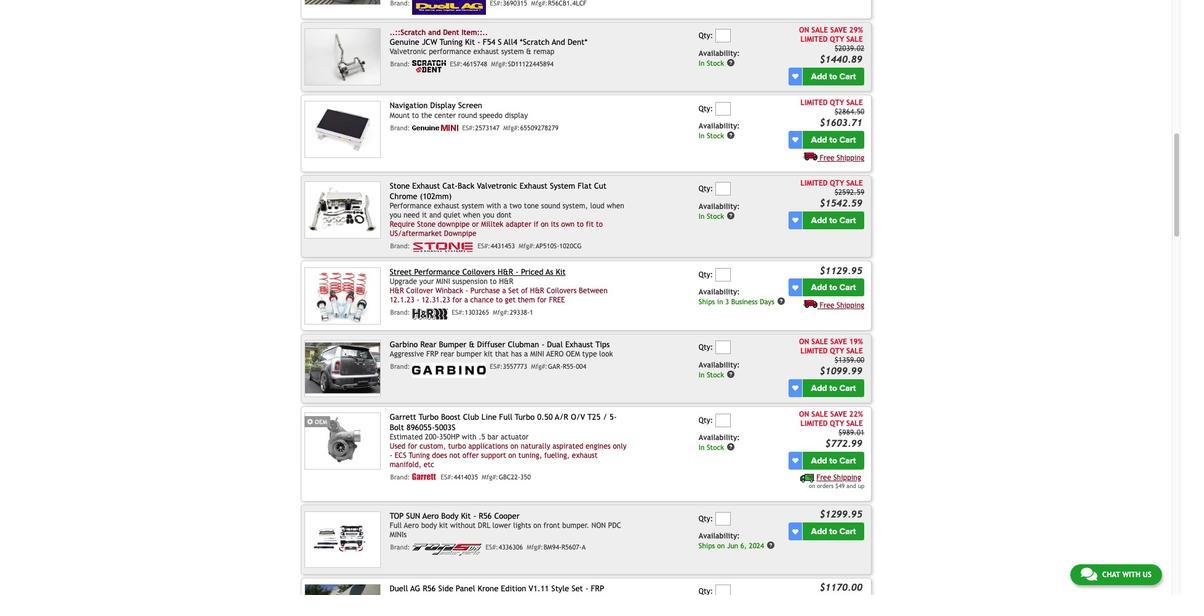 Task type: vqa. For each thing, say whether or not it's contained in the screenshot.
question sign icon for $1099.99
yes



Task type: describe. For each thing, give the bounding box(es) containing it.
qty: for $1542.59
[[699, 185, 713, 194]]

not
[[450, 452, 460, 460]]

availability: for $772.99
[[699, 434, 740, 442]]

3
[[726, 298, 729, 306]]

navigation
[[390, 101, 428, 110]]

for inside the garrett turbo boost club line full turbo 0.50 a/r o/v t25 / 5- bolt 896055-5003s estimated 200-350hp  with .5 bar actuator used for custom, turbo applications on naturally aspirated engines only - ecs tuning does not offer support on tuning, fueling, exhaust manifold, etc
[[408, 443, 417, 451]]

chat with us link
[[1071, 565, 1162, 586]]

turbo
[[448, 443, 466, 451]]

stock for $1542.59
[[707, 212, 724, 221]]

4 qty: from the top
[[699, 271, 713, 279]]

garbino
[[390, 340, 418, 350]]

bar
[[488, 433, 499, 442]]

shipping for middle the free shipping icon
[[837, 302, 865, 310]]

0 horizontal spatial exhaust
[[412, 182, 440, 191]]

sd11122445894
[[508, 61, 554, 68]]

that
[[495, 350, 509, 359]]

adapter
[[506, 220, 532, 229]]

cart for $1542.59
[[840, 215, 856, 226]]

ap510s-
[[536, 243, 560, 250]]

limited for $1099.99
[[801, 347, 828, 356]]

free for the free shipping icon for $1603.71
[[820, 154, 835, 162]]

your
[[419, 277, 434, 286]]

- down coilover
[[417, 296, 420, 305]]

to down the $1440.89
[[830, 71, 837, 82]]

club
[[463, 413, 479, 422]]

$1440.89
[[820, 54, 863, 65]]

4336306
[[499, 544, 523, 551]]

on left tuning,
[[508, 452, 516, 460]]

a inside stone exhaust cat-back valvetronic exhaust system flat cut chrome (102mm) performance exhaust system with a two tone sound system, loud when you need it and quiet when you dont require stone downpipe or milltek adapter if on its own to fit to us/aftermarket downpipe
[[503, 202, 507, 210]]

to down $772.99 on the right bottom of page
[[830, 456, 837, 466]]

chat with us
[[1103, 571, 1152, 580]]

mini inside street performance coilovers h&r - priced as kit upgrade your mini suspension to h&r h&r coilover winback - purchase a set of h&r coilovers between 12.1.23 - 12.31.23 for a chance to get them for free
[[436, 277, 450, 286]]

add to wish list image for $1542.59
[[793, 217, 799, 224]]

a
[[582, 544, 586, 551]]

7 brand: from the top
[[390, 544, 410, 551]]

es#3678196 - r56sp1.1frp - duell ag r56 side panel krone edition v1.11 style set - frp - straight from japan aggressive front quarter panel that has an import tuner design - duell ag - mini image
[[305, 585, 381, 596]]

gar-
[[548, 363, 563, 371]]

add to cart button for $772.99
[[803, 452, 865, 470]]

to down $1603.71
[[830, 135, 837, 145]]

availability: inside the availability: ships on jun 6, 2024
[[699, 532, 740, 541]]

performance
[[429, 48, 471, 56]]

genuine mini - corporate logo image
[[412, 125, 458, 131]]

priced
[[521, 267, 544, 277]]

4 cart from the top
[[840, 283, 856, 293]]

side
[[438, 585, 453, 594]]

availability: in stock for $1542.59
[[699, 202, 740, 221]]

add to wish list image for $1440.89
[[793, 73, 799, 79]]

on sale save 19% limited qty sale $1359.00 $1099.99
[[799, 338, 865, 377]]

brand: for $1542.59
[[390, 243, 410, 250]]

system inside scratch and dent item genuine jcw tuning kit - f54 s all4 *scratch and dent* valvetronic performance exhaust system & remap
[[501, 48, 524, 56]]

availability: for $1603.71
[[699, 122, 740, 130]]

limited inside limited qty sale $2864.50 $1603.71
[[801, 99, 828, 107]]

es#: for $772.99
[[441, 474, 453, 481]]

front
[[544, 522, 560, 530]]

$1603.71
[[820, 117, 863, 128]]

bumper.
[[562, 522, 589, 530]]

custom,
[[420, 443, 446, 451]]

chrome
[[390, 192, 418, 201]]

1 horizontal spatial exhaust
[[520, 182, 548, 191]]

jun
[[727, 542, 739, 551]]

lights
[[513, 522, 531, 530]]

jcw
[[422, 38, 437, 47]]

kit inside garbino rear bumper & diffuser clubman - dual exhaust tips aggressive frp rear bumper kit that has a mini aero oem type look
[[484, 350, 493, 359]]

stock for $1099.99
[[707, 371, 724, 379]]

0 vertical spatial when
[[607, 202, 624, 210]]

garbino - corporate logo image
[[412, 363, 486, 379]]

to left get
[[496, 296, 503, 305]]

& inside garbino rear bumper & diffuser clubman - dual exhaust tips aggressive frp rear bumper kit that has a mini aero oem type look
[[469, 340, 475, 350]]

system inside stone exhaust cat-back valvetronic exhaust system flat cut chrome (102mm) performance exhaust system with a two tone sound system, loud when you need it and quiet when you dont require stone downpipe or milltek adapter if on its own to fit to us/aftermarket downpipe
[[462, 202, 484, 210]]

es#: left 4336306
[[486, 544, 498, 551]]

set inside street performance coilovers h&r - priced as kit upgrade your mini suspension to h&r h&r coilover winback - purchase a set of h&r coilovers between 12.1.23 - 12.31.23 for a chance to get them for free
[[509, 287, 519, 295]]

frp for -
[[591, 585, 604, 594]]

duell ag r56 side panel krone edition v1.11 style set - frp
[[390, 585, 604, 594]]

stock for $1603.71
[[707, 131, 724, 140]]

4 brand: from the top
[[390, 309, 410, 316]]

on down the actuator
[[511, 443, 519, 451]]

sale inside limited qty sale $2864.50 $1603.71
[[847, 99, 863, 107]]

garrett turbo boost club line full turbo 0.50 a/r o/v t25 / 5- bolt 896055-5003s estimated 200-350hp  with .5 bar actuator used for custom, turbo applications on naturally aspirated engines only - ecs tuning does not offer support on tuning, fueling, exhaust manifold, etc
[[390, 413, 627, 470]]

qty: for $1099.99
[[699, 343, 713, 352]]

speedo
[[480, 111, 503, 120]]

mini inside garbino rear bumper & diffuser clubman - dual exhaust tips aggressive frp rear bumper kit that has a mini aero oem type look
[[530, 350, 544, 359]]

in for $1440.89
[[699, 59, 705, 67]]

2 you from the left
[[483, 211, 494, 220]]

display
[[430, 101, 456, 110]]

0 horizontal spatial aero
[[404, 522, 419, 530]]

qty: for $1603.71
[[699, 104, 713, 113]]

in for $1099.99
[[699, 371, 705, 379]]

$2039.02
[[835, 44, 865, 53]]

add to wish list image
[[793, 285, 799, 291]]

top sun - corporate logo image
[[412, 544, 482, 556]]

brand: for $1099.99
[[390, 363, 410, 371]]

1 vertical spatial free shipping image
[[804, 300, 818, 308]]

200-
[[425, 433, 439, 442]]

kit inside top sun aero body kit - r56 cooper full aero body kit without drl lower lights on front bumper. non pdc minis
[[439, 522, 448, 530]]

add to cart button for $1603.71
[[803, 131, 865, 149]]

cart for $1440.89
[[840, 71, 856, 82]]

quiet
[[444, 211, 461, 220]]

4615748
[[463, 61, 487, 68]]

tuning inside the garrett turbo boost club line full turbo 0.50 a/r o/v t25 / 5- bolt 896055-5003s estimated 200-350hp  with .5 bar actuator used for custom, turbo applications on naturally aspirated engines only - ecs tuning does not offer support on tuning, fueling, exhaust manifold, etc
[[409, 452, 430, 460]]

mfg#: for $1542.59
[[519, 243, 535, 250]]

es#: left 1303265
[[452, 309, 465, 316]]

add for $772.99
[[811, 456, 827, 466]]

save for $1440.89
[[831, 26, 847, 34]]

es#4414035 - gbc22-350 - garrett turbo boost club line full turbo 0.50 a/r o/v t25 / 5-bolt 896055-5003s - estimated 200-350hp  with .5 bar actuator - garrett - mini image
[[305, 413, 381, 470]]

gbc22-
[[499, 474, 521, 481]]

qty: for $1440.89
[[699, 31, 713, 40]]

top
[[390, 512, 404, 521]]

free inside free shipping on orders $49 and up
[[817, 474, 831, 482]]

350hp
[[439, 433, 460, 442]]

f54
[[483, 38, 496, 47]]

sale inside on sale save 22% limited qty sale $989.01 $772.99
[[812, 411, 828, 419]]

screen
[[458, 101, 482, 110]]

does
[[432, 452, 447, 460]]

mfg#: left the bm94-
[[527, 544, 543, 551]]

es#: 1303265 mfg#: 29338-1
[[452, 309, 533, 316]]

2 horizontal spatial for
[[537, 296, 547, 305]]

garrett
[[390, 413, 416, 422]]

19%
[[850, 338, 863, 346]]

on sale save 22% limited qty sale $989.01 $772.99
[[799, 411, 865, 449]]

65509278279
[[520, 124, 559, 132]]

r56 inside top sun aero body kit - r56 cooper full aero body kit without drl lower lights on front bumper. non pdc minis
[[479, 512, 492, 521]]

add for $1099.99
[[811, 383, 827, 394]]

free
[[549, 296, 565, 305]]

to down the $1299.95
[[830, 527, 837, 537]]

es#3557773 - gar-r55-004 - garbino rear bumper & diffuser clubman - dual exhaust tips  - aggressive frp rear bumper kit that has a mini aero oem type look - garbino - mini image
[[305, 340, 381, 397]]

scratch and dent item genuine jcw tuning kit - f54 s all4 *scratch and dent* valvetronic performance exhaust system & remap
[[390, 28, 588, 56]]

1 horizontal spatial coilovers
[[547, 287, 577, 295]]

question sign image for $1440.89
[[727, 58, 735, 67]]

mfg#: for $772.99
[[482, 474, 498, 481]]

7 add from the top
[[811, 527, 827, 537]]

es#2573147 - 65509278279 - navigation display screen - mount to the center round speedo display - genuine mini - mini image
[[305, 101, 381, 158]]

add to cart button for $1440.89
[[803, 67, 865, 85]]

es#: for $1542.59
[[478, 243, 490, 250]]

dual
[[547, 340, 563, 350]]

es#1303265 - 29338-1 - street performance coilovers h&r - priced as kit - upgrade your mini suspension to h&r - h&r - mini image
[[305, 267, 381, 325]]

garrett turbo boost club line full turbo 0.50 a/r o/v t25 / 5- bolt 896055-5003s link
[[390, 413, 617, 432]]

on for $1099.99
[[799, 338, 809, 346]]

flat
[[578, 182, 592, 191]]

non
[[592, 522, 606, 530]]

in for $1542.59
[[699, 212, 705, 221]]

- down suspension
[[466, 287, 468, 295]]

duell ag - corporate logo image
[[412, 0, 486, 14]]

to left fit
[[577, 220, 584, 229]]

free shipping on orders $49 and up
[[809, 474, 865, 490]]

1020cg
[[560, 243, 582, 250]]

mount
[[390, 111, 410, 120]]

a up get
[[502, 287, 506, 295]]

h&r down 4431453
[[498, 267, 513, 277]]

bumper
[[439, 340, 467, 350]]

own
[[561, 220, 575, 229]]

$2592.59
[[835, 188, 865, 197]]

upgrade
[[390, 277, 417, 286]]

center
[[435, 111, 456, 120]]

cart for $1603.71
[[840, 135, 856, 145]]

mfg#: down get
[[493, 309, 510, 316]]

.5
[[479, 433, 485, 442]]

es#: for $1440.89
[[450, 61, 463, 68]]

sale inside the limited qty sale $2592.59 $1542.59
[[847, 179, 863, 188]]

a inside garbino rear bumper & diffuser clubman - dual exhaust tips aggressive frp rear bumper kit that has a mini aero oem type look
[[524, 350, 528, 359]]

has
[[511, 350, 522, 359]]

& inside scratch and dent item genuine jcw tuning kit - f54 s all4 *scratch and dent* valvetronic performance exhaust system & remap
[[526, 48, 532, 56]]

to down $1129.95
[[830, 283, 837, 293]]

limited for $772.99
[[801, 420, 828, 429]]

ships for $1129.95
[[699, 298, 715, 306]]

29338-
[[510, 309, 530, 316]]

3557773
[[503, 363, 527, 371]]

applications
[[468, 443, 508, 451]]

downpipe
[[438, 220, 470, 229]]

us/aftermarket
[[390, 230, 442, 238]]

bm94-
[[544, 544, 562, 551]]

qty inside the limited qty sale $2592.59 $1542.59
[[830, 179, 844, 188]]

duell
[[390, 585, 408, 594]]

cooper
[[494, 512, 520, 521]]

s
[[498, 38, 502, 47]]

rear
[[441, 350, 454, 359]]

qty for $1099.99
[[830, 347, 844, 356]]

7 qty: from the top
[[699, 515, 713, 523]]

to right fit
[[596, 220, 603, 229]]

h&r up 12.1.23
[[390, 287, 404, 295]]

1 free shipping from the top
[[820, 154, 865, 162]]

winback
[[436, 287, 463, 295]]

- right style
[[586, 585, 589, 594]]

body
[[421, 522, 437, 530]]

es#4431453 - ap510s-1020cg - stone exhaust cat-back valvetronic exhaust system flat cut chrome (102mm) - performance exhaust system with a two tone sound system, loud when you need it and quiet when you dont - stone exhaust - mini image
[[305, 182, 381, 239]]

two
[[510, 202, 522, 210]]

business
[[731, 298, 758, 306]]

29%
[[850, 26, 863, 34]]

with inside chat with us link
[[1123, 571, 1141, 580]]

*scratch
[[520, 38, 550, 47]]

5-
[[610, 413, 617, 422]]

sale for $1440.89
[[812, 26, 828, 34]]

or
[[472, 220, 479, 229]]

es#4615748 - sd11122445894 - genuine jcw tuning kit - f54 s all4 *scratch and dent* - valvetronic performance exhaust system & remap - scratch & dent - mini image
[[305, 28, 381, 85]]

0 vertical spatial coilovers
[[463, 267, 495, 277]]



Task type: locate. For each thing, give the bounding box(es) containing it.
& down *scratch
[[526, 48, 532, 56]]

save inside on sale save 22% limited qty sale $989.01 $772.99
[[831, 411, 847, 419]]

qty up $989.01
[[830, 420, 844, 429]]

0 horizontal spatial with
[[462, 433, 477, 442]]

add down $1603.71
[[811, 135, 827, 145]]

1 vertical spatial set
[[572, 585, 583, 594]]

availability: in stock
[[699, 49, 740, 67], [699, 122, 740, 140], [699, 202, 740, 221], [699, 361, 740, 379], [699, 434, 740, 452]]

1 horizontal spatial set
[[572, 585, 583, 594]]

sale for $1440.89
[[847, 35, 863, 44]]

etc
[[424, 461, 434, 470]]

0 vertical spatial mini
[[436, 277, 450, 286]]

1 add from the top
[[811, 71, 827, 82]]

add for $1440.89
[[811, 71, 827, 82]]

as
[[546, 267, 554, 277]]

sale down 19%
[[847, 347, 863, 356]]

7 add to cart from the top
[[811, 527, 856, 537]]

drl
[[478, 522, 490, 530]]

es#4336306 - bm94-r5607-a - top sun aero body kit - r56 cooper  - full aero body kit without drl lower lights on front bumper. non pdc minis - top sun - mini image
[[305, 512, 381, 569]]

add to wish list image for $772.99
[[793, 458, 799, 464]]

add to cart down $772.99 on the right bottom of page
[[811, 456, 856, 466]]

limited inside on sale save 22% limited qty sale $989.01 $772.99
[[801, 420, 828, 429]]

availability: in stock for $1440.89
[[699, 49, 740, 67]]

1 vertical spatial question sign image
[[727, 370, 735, 379]]

2 qty: from the top
[[699, 104, 713, 113]]

0 vertical spatial sale
[[812, 26, 828, 34]]

to inside navigation display screen mount to the center round speedo display
[[412, 111, 419, 120]]

a left chance
[[464, 296, 468, 305]]

0 horizontal spatial r56
[[423, 585, 436, 594]]

full inside top sun aero body kit - r56 cooper full aero body kit without drl lower lights on front bumper. non pdc minis
[[390, 522, 402, 530]]

ships for $1299.95
[[699, 542, 715, 551]]

availability: for $1542.59
[[699, 202, 740, 211]]

add to wish list image for $1603.71
[[793, 137, 799, 143]]

3 qty: from the top
[[699, 185, 713, 194]]

cart down $1542.59
[[840, 215, 856, 226]]

2 availability: in stock from the top
[[699, 122, 740, 140]]

4 availability: from the top
[[699, 288, 740, 297]]

item
[[462, 28, 477, 37]]

qty:
[[699, 31, 713, 40], [699, 104, 713, 113], [699, 185, 713, 194], [699, 271, 713, 279], [699, 343, 713, 352], [699, 416, 713, 425], [699, 515, 713, 523]]

frp inside garbino rear bumper & diffuser clubman - dual exhaust tips aggressive frp rear bumper kit that has a mini aero oem type look
[[426, 350, 439, 359]]

1 sale from the top
[[812, 26, 828, 34]]

1 horizontal spatial tuning
[[440, 38, 463, 47]]

sale up '$2592.59'
[[847, 179, 863, 188]]

on inside stone exhaust cat-back valvetronic exhaust system flat cut chrome (102mm) performance exhaust system with a two tone sound system, loud when you need it and quiet when you dont require stone downpipe or milltek adapter if on its own to fit to us/aftermarket downpipe
[[541, 220, 549, 229]]

actuator
[[501, 433, 529, 442]]

limited up $772.99 on the right bottom of page
[[801, 420, 828, 429]]

in
[[699, 59, 705, 67], [699, 131, 705, 140], [699, 212, 705, 221], [699, 371, 705, 379], [699, 443, 705, 452]]

1 qty from the top
[[830, 35, 844, 44]]

1 vertical spatial mini
[[530, 350, 544, 359]]

suspension
[[453, 277, 488, 286]]

full
[[499, 413, 513, 422], [390, 522, 402, 530]]

2 vertical spatial kit
[[461, 512, 471, 521]]

add to cart down $1099.99
[[811, 383, 856, 394]]

2 free shipping from the top
[[820, 302, 865, 310]]

street performance coilovers h&r - priced as kit link
[[390, 267, 566, 277]]

garbino rear bumper & diffuser clubman - dual exhaust tips link
[[390, 340, 610, 350]]

2 brand: from the top
[[390, 124, 410, 132]]

and inside free shipping on orders $49 and up
[[847, 483, 856, 490]]

shipping up 19%
[[837, 302, 865, 310]]

1 horizontal spatial turbo
[[515, 413, 535, 422]]

brand: for $1603.71
[[390, 124, 410, 132]]

cart down the $1299.95
[[840, 527, 856, 537]]

add for $1542.59
[[811, 215, 827, 226]]

1 horizontal spatial mini
[[530, 350, 544, 359]]

1 vertical spatial full
[[390, 522, 402, 530]]

add to cart
[[811, 71, 856, 82], [811, 135, 856, 145], [811, 215, 856, 226], [811, 283, 856, 293], [811, 383, 856, 394], [811, 456, 856, 466], [811, 527, 856, 537]]

free shipping down $1129.95
[[820, 302, 865, 310]]

and
[[552, 38, 565, 47]]

mini
[[436, 277, 450, 286], [530, 350, 544, 359]]

estimated
[[390, 433, 423, 442]]

street
[[390, 267, 412, 277]]

to down $1542.59
[[830, 215, 837, 226]]

brand: down manifold,
[[390, 474, 410, 481]]

for
[[453, 296, 462, 305], [537, 296, 547, 305], [408, 443, 417, 451]]

free shipping down $1603.71
[[820, 154, 865, 162]]

question sign image for $772.99
[[727, 443, 735, 452]]

display
[[505, 111, 528, 120]]

brand: down 12.1.23
[[390, 309, 410, 316]]

5 stock from the top
[[707, 443, 724, 452]]

2 in from the top
[[699, 131, 705, 140]]

valvetronic inside stone exhaust cat-back valvetronic exhaust system flat cut chrome (102mm) performance exhaust system with a two tone sound system, loud when you need it and quiet when you dont require stone downpipe or milltek adapter if on its own to fit to us/aftermarket downpipe
[[477, 182, 517, 191]]

7 availability: from the top
[[699, 532, 740, 541]]

4431453
[[491, 243, 515, 250]]

add to cart button for $1099.99
[[803, 379, 865, 397]]

5 in from the top
[[699, 443, 705, 452]]

2 cart from the top
[[840, 135, 856, 145]]

es#: 4431453 mfg#: ap510s-1020cg
[[478, 243, 582, 250]]

3 availability: from the top
[[699, 202, 740, 211]]

ships inside the availability: ships on jun 6, 2024
[[699, 542, 715, 551]]

0 horizontal spatial stone
[[390, 182, 410, 191]]

limited up $1542.59
[[801, 179, 828, 188]]

qty inside on sale save 22% limited qty sale $989.01 $772.99
[[830, 420, 844, 429]]

on inside free shipping on orders $49 and up
[[809, 483, 816, 490]]

1 horizontal spatial system
[[501, 48, 524, 56]]

frp for aggressive
[[426, 350, 439, 359]]

2 stock from the top
[[707, 131, 724, 140]]

with left '.5'
[[462, 433, 477, 442]]

save
[[831, 26, 847, 34], [831, 338, 847, 346], [831, 411, 847, 419]]

add to cart for $1440.89
[[811, 71, 856, 82]]

add to cart button down $1099.99
[[803, 379, 865, 397]]

4 add to cart button from the top
[[803, 279, 865, 297]]

scratch
[[401, 28, 426, 37]]

ag
[[410, 585, 420, 594]]

add for $1603.71
[[811, 135, 827, 145]]

0 vertical spatial shipping
[[837, 154, 865, 162]]

1 horizontal spatial when
[[607, 202, 624, 210]]

3 sale from the top
[[847, 179, 863, 188]]

question sign image
[[727, 131, 735, 140], [727, 212, 735, 220], [777, 297, 786, 306], [727, 443, 735, 452], [767, 542, 775, 550]]

question sign image for $1542.59
[[727, 212, 735, 220]]

stock for $772.99
[[707, 443, 724, 452]]

2 ships from the top
[[699, 542, 715, 551]]

2 add from the top
[[811, 135, 827, 145]]

7 add to cart button from the top
[[803, 523, 865, 541]]

1 sale from the top
[[847, 35, 863, 44]]

5 availability: from the top
[[699, 361, 740, 370]]

1 vertical spatial stone
[[417, 220, 436, 229]]

cart for $1099.99
[[840, 383, 856, 394]]

None text field
[[715, 268, 731, 282]]

1 vertical spatial frp
[[591, 585, 604, 594]]

1 vertical spatial coilovers
[[547, 287, 577, 295]]

2 vertical spatial on
[[799, 411, 809, 419]]

- inside top sun aero body kit - r56 cooper full aero body kit without drl lower lights on front bumper. non pdc minis
[[473, 512, 476, 521]]

genuine
[[390, 38, 419, 47]]

all4
[[504, 38, 518, 47]]

1 horizontal spatial r56
[[479, 512, 492, 521]]

1 vertical spatial sale
[[812, 338, 828, 346]]

es#: down round
[[462, 124, 475, 132]]

loud
[[590, 202, 605, 210]]

on inside on sale save 19% limited qty sale $1359.00 $1099.99
[[799, 338, 809, 346]]

valvetronic up two at top left
[[477, 182, 517, 191]]

2 sale from the top
[[847, 99, 863, 107]]

5 sale from the top
[[847, 420, 863, 429]]

2 add to wish list image from the top
[[793, 137, 799, 143]]

None text field
[[715, 29, 731, 43], [715, 102, 731, 115], [715, 182, 731, 196], [715, 341, 731, 355], [715, 414, 731, 427], [715, 512, 731, 526], [715, 585, 731, 596], [715, 29, 731, 43], [715, 102, 731, 115], [715, 182, 731, 196], [715, 341, 731, 355], [715, 414, 731, 427], [715, 512, 731, 526], [715, 585, 731, 596]]

1 vertical spatial when
[[463, 211, 481, 220]]

support
[[481, 452, 506, 460]]

kit inside scratch and dent item genuine jcw tuning kit - f54 s all4 *scratch and dent* valvetronic performance exhaust system & remap
[[465, 38, 475, 47]]

2 turbo from the left
[[515, 413, 535, 422]]

minis
[[390, 531, 407, 540]]

2 vertical spatial with
[[1123, 571, 1141, 580]]

1 vertical spatial with
[[462, 433, 477, 442]]

availability: in stock for $772.99
[[699, 434, 740, 452]]

coilovers up suspension
[[463, 267, 495, 277]]

availability: inside availability: ships in 3 business days
[[699, 288, 740, 297]]

es#: 4414035 mfg#: gbc22-350
[[441, 474, 531, 481]]

cart down $1099.99
[[840, 383, 856, 394]]

kit inside street performance coilovers h&r - priced as kit upgrade your mini suspension to h&r h&r coilover winback - purchase a set of h&r coilovers between 12.1.23 - 12.31.23 for a chance to get them for free
[[556, 267, 566, 277]]

exhaust inside scratch and dent item genuine jcw tuning kit - f54 s all4 *scratch and dent* valvetronic performance exhaust system & remap
[[474, 48, 499, 56]]

need
[[404, 211, 420, 220]]

availability: for $1440.89
[[699, 49, 740, 58]]

1 in from the top
[[699, 59, 705, 67]]

add to cart button down the $1440.89
[[803, 67, 865, 85]]

3 add to cart button from the top
[[803, 212, 865, 229]]

1 availability: in stock from the top
[[699, 49, 740, 67]]

0 horizontal spatial coilovers
[[463, 267, 495, 277]]

coilover
[[406, 287, 433, 295]]

4 limited from the top
[[801, 347, 828, 356]]

days
[[760, 298, 775, 306]]

2 horizontal spatial with
[[1123, 571, 1141, 580]]

style
[[552, 585, 569, 594]]

sale
[[812, 26, 828, 34], [812, 338, 828, 346], [812, 411, 828, 419]]

stone up the "chrome"
[[390, 182, 410, 191]]

fueling,
[[544, 452, 570, 460]]

2 vertical spatial save
[[831, 411, 847, 419]]

1 vertical spatial free
[[820, 302, 835, 310]]

1 vertical spatial ships
[[699, 542, 715, 551]]

to down $1099.99
[[830, 383, 837, 394]]

free up orders
[[817, 474, 831, 482]]

valvetronic down genuine
[[390, 48, 427, 56]]

0 vertical spatial valvetronic
[[390, 48, 427, 56]]

shipping for the free shipping icon for $1603.71
[[837, 154, 865, 162]]

free for middle the free shipping icon
[[820, 302, 835, 310]]

save for $1099.99
[[831, 338, 847, 346]]

system up or
[[462, 202, 484, 210]]

exhaust inside stone exhaust cat-back valvetronic exhaust system flat cut chrome (102mm) performance exhaust system with a two tone sound system, loud when you need it and quiet when you dont require stone downpipe or milltek adapter if on its own to fit to us/aftermarket downpipe
[[434, 202, 460, 210]]

6 add to wish list image from the top
[[793, 529, 799, 535]]

0 vertical spatial stone
[[390, 182, 410, 191]]

sale for $772.99
[[847, 420, 863, 429]]

mfg#: left gar-
[[531, 363, 548, 371]]

stone exhaust - corporate logo image
[[412, 243, 474, 252]]

edition
[[501, 585, 526, 594]]

0 horizontal spatial frp
[[426, 350, 439, 359]]

0 vertical spatial &
[[526, 48, 532, 56]]

save inside on sale save 19% limited qty sale $1359.00 $1099.99
[[831, 338, 847, 346]]

1 vertical spatial valvetronic
[[477, 182, 517, 191]]

4 stock from the top
[[707, 371, 724, 379]]

on inside on sale save 22% limited qty sale $989.01 $772.99
[[799, 411, 809, 419]]

0 vertical spatial set
[[509, 287, 519, 295]]

0 horizontal spatial tuning
[[409, 452, 430, 460]]

and inside scratch and dent item genuine jcw tuning kit - f54 s all4 *scratch and dent* valvetronic performance exhaust system & remap
[[428, 28, 441, 37]]

0 vertical spatial ships
[[699, 298, 715, 306]]

sale inside on sale save 29% limited qty sale $2039.02 $1440.89
[[847, 35, 863, 44]]

stock
[[707, 59, 724, 67], [707, 131, 724, 140], [707, 212, 724, 221], [707, 371, 724, 379], [707, 443, 724, 452]]

2 vertical spatial shipping
[[834, 474, 861, 482]]

0 horizontal spatial mini
[[436, 277, 450, 286]]

sale for $1099.99
[[812, 338, 828, 346]]

full inside the garrett turbo boost club line full turbo 0.50 a/r o/v t25 / 5- bolt 896055-5003s estimated 200-350hp  with .5 bar actuator used for custom, turbo applications on naturally aspirated engines only - ecs tuning does not offer support on tuning, fueling, exhaust manifold, etc
[[499, 413, 513, 422]]

availability: for $1099.99
[[699, 361, 740, 370]]

on inside top sun aero body kit - r56 cooper full aero body kit without drl lower lights on front bumper. non pdc minis
[[533, 522, 541, 530]]

bolt
[[390, 423, 404, 432]]

rear
[[420, 340, 437, 350]]

to
[[830, 71, 837, 82], [412, 111, 419, 120], [830, 135, 837, 145], [830, 215, 837, 226], [577, 220, 584, 229], [596, 220, 603, 229], [490, 277, 497, 286], [830, 283, 837, 293], [496, 296, 503, 305], [830, 383, 837, 394], [830, 456, 837, 466], [830, 527, 837, 537]]

es#: down performance
[[450, 61, 463, 68]]

4 add to cart from the top
[[811, 283, 856, 293]]

7 cart from the top
[[840, 527, 856, 537]]

add to cart for $772.99
[[811, 456, 856, 466]]

qty
[[830, 35, 844, 44], [830, 99, 844, 107], [830, 179, 844, 188], [830, 347, 844, 356], [830, 420, 844, 429]]

2 vertical spatial and
[[847, 483, 856, 490]]

5 availability: in stock from the top
[[699, 434, 740, 452]]

with inside stone exhaust cat-back valvetronic exhaust system flat cut chrome (102mm) performance exhaust system with a two tone sound system, loud when you need it and quiet when you dont require stone downpipe or milltek adapter if on its own to fit to us/aftermarket downpipe
[[487, 202, 501, 210]]

you up milltek
[[483, 211, 494, 220]]

- inside scratch and dent item genuine jcw tuning kit - f54 s all4 *scratch and dent* valvetronic performance exhaust system & remap
[[478, 38, 481, 47]]

mfg#: down display in the top left of the page
[[504, 124, 520, 132]]

6 add to cart button from the top
[[803, 452, 865, 470]]

kit for scratch and dent item
[[465, 38, 475, 47]]

orders
[[817, 483, 834, 490]]

limited for $1440.89
[[801, 35, 828, 44]]

2 limited from the top
[[801, 99, 828, 107]]

1 limited from the top
[[801, 35, 828, 44]]

qty inside on sale save 19% limited qty sale $1359.00 $1099.99
[[830, 347, 844, 356]]

valvetronic inside scratch and dent item genuine jcw tuning kit - f54 s all4 *scratch and dent* valvetronic performance exhaust system & remap
[[390, 48, 427, 56]]

add to cart for $1603.71
[[811, 135, 856, 145]]

0 horizontal spatial &
[[469, 340, 475, 350]]

coilovers up free
[[547, 287, 577, 295]]

1 ships from the top
[[699, 298, 715, 306]]

performance inside stone exhaust cat-back valvetronic exhaust system flat cut chrome (102mm) performance exhaust system with a two tone sound system, loud when you need it and quiet when you dont require stone downpipe or milltek adapter if on its own to fit to us/aftermarket downpipe
[[390, 202, 432, 210]]

0 horizontal spatial kit
[[439, 522, 448, 530]]

kit inside top sun aero body kit - r56 cooper full aero body kit without drl lower lights on front bumper. non pdc minis
[[461, 512, 471, 521]]

2 vertical spatial sale
[[812, 411, 828, 419]]

add up orders
[[811, 456, 827, 466]]

1 horizontal spatial kit
[[484, 350, 493, 359]]

6 qty: from the top
[[699, 416, 713, 425]]

t25
[[588, 413, 601, 422]]

exhaust up quiet
[[434, 202, 460, 210]]

1 availability: from the top
[[699, 49, 740, 58]]

sale inside on sale save 19% limited qty sale $1359.00 $1099.99
[[847, 347, 863, 356]]

- left priced
[[516, 267, 519, 277]]

availability: ships in 3 business days
[[699, 288, 775, 306]]

0 horizontal spatial system
[[462, 202, 484, 210]]

6 cart from the top
[[840, 456, 856, 466]]

5 add to cart from the top
[[811, 383, 856, 394]]

qty for $772.99
[[830, 420, 844, 429]]

in for $772.99
[[699, 443, 705, 452]]

kit right "as"
[[556, 267, 566, 277]]

qty for $1440.89
[[830, 35, 844, 44]]

3 save from the top
[[831, 411, 847, 419]]

when right loud
[[607, 202, 624, 210]]

to up purchase
[[490, 277, 497, 286]]

1 horizontal spatial for
[[453, 296, 462, 305]]

turbo
[[419, 413, 439, 422], [515, 413, 535, 422]]

1 horizontal spatial exhaust
[[474, 48, 499, 56]]

1 qty: from the top
[[699, 31, 713, 40]]

1 stock from the top
[[707, 59, 724, 67]]

shipping
[[837, 154, 865, 162], [837, 302, 865, 310], [834, 474, 861, 482]]

es#: for $1603.71
[[462, 124, 475, 132]]

add to wish list image for $1099.99
[[793, 385, 799, 391]]

1 vertical spatial and
[[429, 211, 441, 220]]

and up jcw
[[428, 28, 441, 37]]

3 on from the top
[[799, 411, 809, 419]]

sale inside on sale save 19% limited qty sale $1359.00 $1099.99
[[812, 338, 828, 346]]

kit for street performance coilovers h&r - priced as kit
[[556, 267, 566, 277]]

on left 22%
[[799, 411, 809, 419]]

12.31.23
[[422, 296, 450, 305]]

comments image
[[1081, 567, 1098, 582]]

kit up without at the bottom left
[[461, 512, 471, 521]]

with
[[487, 202, 501, 210], [462, 433, 477, 442], [1123, 571, 1141, 580]]

es#: for $1099.99
[[490, 363, 503, 371]]

1 horizontal spatial stone
[[417, 220, 436, 229]]

0 horizontal spatial valvetronic
[[390, 48, 427, 56]]

4 add from the top
[[811, 283, 827, 293]]

availability: in stock for $1099.99
[[699, 361, 740, 379]]

limited inside the limited qty sale $2592.59 $1542.59
[[801, 179, 828, 188]]

shipping inside free shipping on orders $49 and up
[[834, 474, 861, 482]]

5 brand: from the top
[[390, 363, 410, 371]]

duell ag r56 side panel krone edition v1.11 style set - frp link
[[390, 585, 604, 594]]

stock for $1440.89
[[707, 59, 724, 67]]

free shipping image
[[804, 152, 818, 161], [804, 300, 818, 308], [800, 474, 814, 483]]

1 vertical spatial shipping
[[837, 302, 865, 310]]

6 add to cart from the top
[[811, 456, 856, 466]]

cart for $772.99
[[840, 456, 856, 466]]

on inside on sale save 29% limited qty sale $2039.02 $1440.89
[[799, 26, 809, 34]]

add down the $1440.89
[[811, 71, 827, 82]]

with inside the garrett turbo boost club line full turbo 0.50 a/r o/v t25 / 5- bolt 896055-5003s estimated 200-350hp  with .5 bar actuator used for custom, turbo applications on naturally aspirated engines only - ecs tuning does not offer support on tuning, fueling, exhaust manifold, etc
[[462, 433, 477, 442]]

tuning down dent
[[440, 38, 463, 47]]

mini up es#: 3557773 mfg#: gar-r55-004
[[530, 350, 544, 359]]

1 vertical spatial free shipping
[[820, 302, 865, 310]]

2 horizontal spatial exhaust
[[566, 340, 593, 350]]

2 horizontal spatial exhaust
[[572, 452, 598, 460]]

brand: for $772.99
[[390, 474, 410, 481]]

exhaust inside garbino rear bumper & diffuser clubman - dual exhaust tips aggressive frp rear bumper kit that has a mini aero oem type look
[[566, 340, 593, 350]]

1 horizontal spatial full
[[499, 413, 513, 422]]

2 vertical spatial free
[[817, 474, 831, 482]]

es#3690315 - r56cb1.4lcf - duell ag r55-r59 krone edition v1.4 cooling bonnet - little carbon fiber vents - straight from japan aggressive whole hood with side vents that has an import tuner design; whole front hood. - duell ag - mini image
[[305, 0, 381, 5]]

6 add from the top
[[811, 456, 827, 466]]

0 vertical spatial frp
[[426, 350, 439, 359]]

h&r - corporate logo image
[[412, 309, 448, 320]]

3 add to cart from the top
[[811, 215, 856, 226]]

a
[[503, 202, 507, 210], [502, 287, 506, 295], [464, 296, 468, 305], [524, 350, 528, 359]]

1 vertical spatial tuning
[[409, 452, 430, 460]]

4 availability: in stock from the top
[[699, 361, 740, 379]]

0 horizontal spatial set
[[509, 287, 519, 295]]

frp right style
[[591, 585, 604, 594]]

0 horizontal spatial exhaust
[[434, 202, 460, 210]]

4 qty from the top
[[830, 347, 844, 356]]

qty inside on sale save 29% limited qty sale $2039.02 $1440.89
[[830, 35, 844, 44]]

es#: left 4431453
[[478, 243, 490, 250]]

2 vertical spatial free shipping image
[[800, 474, 814, 483]]

1 horizontal spatial you
[[483, 211, 494, 220]]

kit
[[465, 38, 475, 47], [556, 267, 566, 277], [461, 512, 471, 521]]

krone
[[478, 585, 499, 594]]

exhaust inside the garrett turbo boost club line full turbo 0.50 a/r o/v t25 / 5- bolt 896055-5003s estimated 200-350hp  with .5 bar actuator used for custom, turbo applications on naturally aspirated engines only - ecs tuning does not offer support on tuning, fueling, exhaust manifold, etc
[[572, 452, 598, 460]]

1 turbo from the left
[[419, 413, 439, 422]]

h&r up get
[[499, 277, 513, 286]]

2 vertical spatial exhaust
[[572, 452, 598, 460]]

question sign image for $1603.71
[[727, 131, 735, 140]]

3 cart from the top
[[840, 215, 856, 226]]

on inside the availability: ships on jun 6, 2024
[[717, 542, 725, 551]]

save inside on sale save 29% limited qty sale $2039.02 $1440.89
[[831, 26, 847, 34]]

on left 29%
[[799, 26, 809, 34]]

1 vertical spatial r56
[[423, 585, 436, 594]]

1 horizontal spatial &
[[526, 48, 532, 56]]

$989.01
[[839, 429, 865, 438]]

add to cart down $1129.95
[[811, 283, 856, 293]]

1 horizontal spatial aero
[[423, 512, 439, 521]]

2 add to cart from the top
[[811, 135, 856, 145]]

1 vertical spatial save
[[831, 338, 847, 346]]

on sale save 29% limited qty sale $2039.02 $1440.89
[[799, 26, 865, 65]]

6 brand: from the top
[[390, 474, 410, 481]]

limited up $1099.99
[[801, 347, 828, 356]]

for down estimated
[[408, 443, 417, 451]]

2 sale from the top
[[812, 338, 828, 346]]

- inside the garrett turbo boost club line full turbo 0.50 a/r o/v t25 / 5- bolt 896055-5003s estimated 200-350hp  with .5 bar actuator used for custom, turbo applications on naturally aspirated engines only - ecs tuning does not offer support on tuning, fueling, exhaust manifold, etc
[[390, 452, 392, 460]]

5 qty from the top
[[830, 420, 844, 429]]

5 cart from the top
[[840, 383, 856, 394]]

mfg#: for $1099.99
[[531, 363, 548, 371]]

0 vertical spatial save
[[831, 26, 847, 34]]

on left front
[[533, 522, 541, 530]]

ships
[[699, 298, 715, 306], [699, 542, 715, 551]]

add to cart button down the $1299.95
[[803, 523, 865, 541]]

h&r
[[498, 267, 513, 277], [499, 277, 513, 286], [390, 287, 404, 295], [530, 287, 545, 295]]

limited inside on sale save 29% limited qty sale $2039.02 $1440.89
[[801, 35, 828, 44]]

between
[[579, 287, 608, 295]]

0 horizontal spatial turbo
[[419, 413, 439, 422]]

valvetronic
[[390, 48, 427, 56], [477, 182, 517, 191]]

when up or
[[463, 211, 481, 220]]

0 horizontal spatial when
[[463, 211, 481, 220]]

add to cart for $1099.99
[[811, 383, 856, 394]]

6 availability: from the top
[[699, 434, 740, 442]]

sale down 22%
[[847, 420, 863, 429]]

add right add to wish list icon on the top of the page
[[811, 283, 827, 293]]

2 save from the top
[[831, 338, 847, 346]]

0 vertical spatial and
[[428, 28, 441, 37]]

stone exhaust cat-back valvetronic exhaust system flat cut chrome (102mm) performance exhaust system with a two tone sound system, loud when you need it and quiet when you dont require stone downpipe or milltek adapter if on its own to fit to us/aftermarket downpipe
[[390, 182, 624, 238]]

0 vertical spatial free
[[820, 154, 835, 162]]

availability: in stock for $1603.71
[[699, 122, 740, 140]]

save left 22%
[[831, 411, 847, 419]]

aero down "sun"
[[404, 522, 419, 530]]

- left dual
[[542, 340, 545, 350]]

- left f54
[[478, 38, 481, 47]]

tuning,
[[519, 452, 542, 460]]

to left the
[[412, 111, 419, 120]]

the
[[421, 111, 432, 120]]

kit down item
[[465, 38, 475, 47]]

save left 19%
[[831, 338, 847, 346]]

of
[[521, 287, 528, 295]]

2024
[[749, 542, 764, 551]]

qty: for $772.99
[[699, 416, 713, 425]]

3 availability: in stock from the top
[[699, 202, 740, 221]]

0 vertical spatial free shipping
[[820, 154, 865, 162]]

limited qty sale $2592.59 $1542.59
[[801, 179, 865, 209]]

4 add to wish list image from the top
[[793, 385, 799, 391]]

5 add to cart button from the top
[[803, 379, 865, 397]]

es#: down that
[[490, 363, 503, 371]]

add to cart down the $1299.95
[[811, 527, 856, 537]]

exhaust up "tone"
[[520, 182, 548, 191]]

0 vertical spatial tuning
[[440, 38, 463, 47]]

1 cart from the top
[[840, 71, 856, 82]]

limited inside on sale save 19% limited qty sale $1359.00 $1099.99
[[801, 347, 828, 356]]

ships inside availability: ships in 3 business days
[[699, 298, 715, 306]]

0 vertical spatial performance
[[390, 202, 432, 210]]

mfg#: for $1603.71
[[504, 124, 520, 132]]

3 sale from the top
[[812, 411, 828, 419]]

chat
[[1103, 571, 1121, 580]]

0 vertical spatial with
[[487, 202, 501, 210]]

qty up '$1359.00'
[[830, 347, 844, 356]]

navigation display screen mount to the center round speedo display
[[390, 101, 528, 120]]

scratch & dent - corporate logo image
[[412, 61, 446, 73]]

brand: down aggressive at the bottom left of page
[[390, 363, 410, 371]]

on left orders
[[809, 483, 816, 490]]

- inside garbino rear bumper & diffuser clubman - dual exhaust tips aggressive frp rear bumper kit that has a mini aero oem type look
[[542, 340, 545, 350]]

cart
[[840, 71, 856, 82], [840, 135, 856, 145], [840, 215, 856, 226], [840, 283, 856, 293], [840, 383, 856, 394], [840, 456, 856, 466], [840, 527, 856, 537]]

kit down body
[[439, 522, 448, 530]]

1 horizontal spatial with
[[487, 202, 501, 210]]

22%
[[850, 411, 863, 419]]

question sign image
[[727, 58, 735, 67], [727, 370, 735, 379]]

5 limited from the top
[[801, 420, 828, 429]]

mini up winback
[[436, 277, 450, 286]]

free shipping image for limited
[[800, 474, 814, 483]]

dent
[[443, 28, 459, 37]]

add to wish list image
[[793, 73, 799, 79], [793, 137, 799, 143], [793, 217, 799, 224], [793, 385, 799, 391], [793, 458, 799, 464], [793, 529, 799, 535]]

performance inside street performance coilovers h&r - priced as kit upgrade your mini suspension to h&r h&r coilover winback - purchase a set of h&r coilovers between 12.1.23 - 12.31.23 for a chance to get them for free
[[414, 267, 460, 277]]

1 on from the top
[[799, 26, 809, 34]]

0 vertical spatial free shipping image
[[804, 152, 818, 161]]

2 on from the top
[[799, 338, 809, 346]]

1303265
[[465, 309, 489, 316]]

h&r right of
[[530, 287, 545, 295]]

sale
[[847, 35, 863, 44], [847, 99, 863, 107], [847, 179, 863, 188], [847, 347, 863, 356], [847, 420, 863, 429]]

and inside stone exhaust cat-back valvetronic exhaust system flat cut chrome (102mm) performance exhaust system with a two tone sound system, loud when you need it and quiet when you dont require stone downpipe or milltek adapter if on its own to fit to us/aftermarket downpipe
[[429, 211, 441, 220]]

0 vertical spatial kit
[[484, 350, 493, 359]]

1 vertical spatial kit
[[439, 522, 448, 530]]

add to cart button down $1603.71
[[803, 131, 865, 149]]

3 add from the top
[[811, 215, 827, 226]]

sale inside on sale save 22% limited qty sale $989.01 $772.99
[[847, 420, 863, 429]]

navigation display screen link
[[390, 101, 482, 110]]

qty up $2039.02
[[830, 35, 844, 44]]

4 sale from the top
[[847, 347, 863, 356]]

0 vertical spatial full
[[499, 413, 513, 422]]

1 horizontal spatial valvetronic
[[477, 182, 517, 191]]

on for $1440.89
[[799, 26, 809, 34]]

in for $1603.71
[[699, 131, 705, 140]]

0 vertical spatial exhaust
[[474, 48, 499, 56]]

3 brand: from the top
[[390, 243, 410, 250]]

add to cart down $1603.71
[[811, 135, 856, 145]]

0 vertical spatial on
[[799, 26, 809, 34]]

1 add to cart button from the top
[[803, 67, 865, 85]]

and left up
[[847, 483, 856, 490]]

cart down $1603.71
[[840, 135, 856, 145]]

full right line
[[499, 413, 513, 422]]

add to cart button for $1542.59
[[803, 212, 865, 229]]

1 vertical spatial exhaust
[[434, 202, 460, 210]]

1 add to wish list image from the top
[[793, 73, 799, 79]]

2 add to cart button from the top
[[803, 131, 865, 149]]

add down $1542.59
[[811, 215, 827, 226]]

- up without at the bottom left
[[473, 512, 476, 521]]

sale for $1099.99
[[847, 347, 863, 356]]

garrett - corporate logo image
[[412, 474, 437, 481]]

sale up $2864.50
[[847, 99, 863, 107]]

add to cart button down $1129.95
[[803, 279, 865, 297]]

3 qty from the top
[[830, 179, 844, 188]]

5 qty: from the top
[[699, 343, 713, 352]]

1 vertical spatial on
[[799, 338, 809, 346]]

brand: for $1440.89
[[390, 61, 410, 68]]

sale inside on sale save 29% limited qty sale $2039.02 $1440.89
[[812, 26, 828, 34]]

$2864.50
[[835, 108, 865, 117]]

0 vertical spatial aero
[[423, 512, 439, 521]]

0 vertical spatial system
[[501, 48, 524, 56]]

question sign image for $1099.99
[[727, 370, 735, 379]]

it
[[422, 211, 427, 220]]

5 add to wish list image from the top
[[793, 458, 799, 464]]

0 vertical spatial kit
[[465, 38, 475, 47]]

qty inside limited qty sale $2864.50 $1603.71
[[830, 99, 844, 107]]

free shipping image for $1603.71
[[804, 152, 818, 161]]

aero up body
[[423, 512, 439, 521]]

$1359.00
[[835, 356, 865, 365]]

2 question sign image from the top
[[727, 370, 735, 379]]

top sun aero body kit - r56 cooper full aero body kit without drl lower lights on front bumper. non pdc minis
[[390, 512, 621, 540]]

2 qty from the top
[[830, 99, 844, 107]]

brand: down mount
[[390, 124, 410, 132]]

1 you from the left
[[390, 211, 401, 220]]

mfg#: for $1440.89
[[491, 61, 508, 68]]

3 limited from the top
[[801, 179, 828, 188]]

cat-
[[443, 182, 458, 191]]

4 in from the top
[[699, 371, 705, 379]]

tuning inside scratch and dent item genuine jcw tuning kit - f54 s all4 *scratch and dent* valvetronic performance exhaust system & remap
[[440, 38, 463, 47]]

1 vertical spatial &
[[469, 340, 475, 350]]

es#: 4615748 mfg#: sd11122445894
[[450, 61, 554, 68]]

1 question sign image from the top
[[727, 58, 735, 67]]

0 vertical spatial question sign image
[[727, 58, 735, 67]]

add to cart for $1542.59
[[811, 215, 856, 226]]

1 add to cart from the top
[[811, 71, 856, 82]]

5 add from the top
[[811, 383, 827, 394]]

1 brand: from the top
[[390, 61, 410, 68]]

2 availability: from the top
[[699, 122, 740, 130]]



